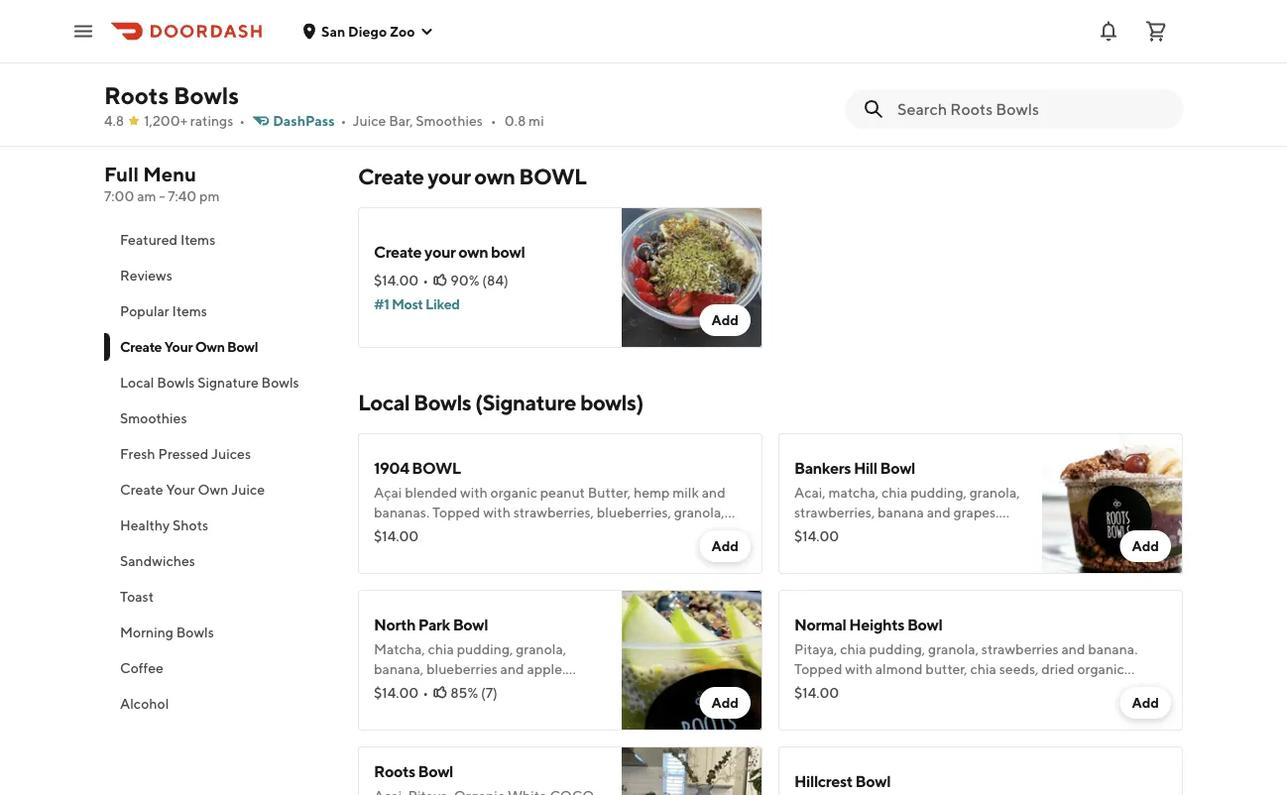 Task type: locate. For each thing, give the bounding box(es) containing it.
toast
[[120, 589, 154, 605]]

2 vertical spatial with
[[845, 661, 873, 678]]

1 vertical spatial your
[[425, 243, 456, 261]]

chopped for heights
[[844, 681, 900, 697]]

0 horizontal spatial roots
[[104, 81, 169, 109]]

1 vertical spatial organic
[[1078, 661, 1125, 678]]

chopped inside 1904 bowl açai blended with organic peanut butter, hemp milk and bananas. topped with strawberries, blueberries, granola, unsweetened coconut, chopped almonds, chia seeds, honey and hemp seeds.
[[520, 524, 577, 541]]

and right seeds
[[873, 701, 896, 717]]

0 vertical spatial your
[[164, 339, 193, 355]]

blueberries, right cacao,
[[925, 42, 999, 59]]

granola, inside 1904 bowl açai blended with organic peanut butter, hemp milk and bananas. topped with strawberries, blueberries, granola, unsweetened coconut, chopped almonds, chia seeds, honey and hemp seeds.
[[674, 504, 725, 521]]

$14.00 left 85%
[[374, 685, 419, 701]]

bowl right hillcrest
[[856, 772, 891, 791]]

add
[[1132, 86, 1160, 102], [712, 312, 739, 328], [712, 538, 739, 555], [1132, 538, 1160, 555], [712, 695, 739, 711], [1132, 695, 1160, 711]]

7:40
[[168, 188, 197, 204]]

your inside 'button'
[[166, 482, 195, 498]]

fresh pressed juices button
[[104, 437, 334, 472]]

0 horizontal spatial local
[[120, 375, 154, 391]]

your up the 90%
[[425, 243, 456, 261]]

1 vertical spatial juice
[[231, 482, 265, 498]]

healthy
[[120, 517, 170, 534]]

bowl down mi
[[519, 164, 587, 189]]

own
[[195, 339, 225, 355], [198, 482, 229, 498]]

almond
[[1085, 42, 1132, 59], [876, 661, 923, 678]]

dashpass •
[[273, 113, 347, 129]]

coconut, up the seeds.
[[462, 524, 518, 541]]

0 vertical spatial organic
[[491, 485, 538, 501]]

bowls for roots bowls
[[174, 81, 239, 109]]

sandwiches
[[120, 553, 195, 569]]

and down unsweetened
[[416, 544, 440, 561]]

your for juice
[[166, 482, 195, 498]]

coconut, down "banana."
[[1076, 681, 1131, 697]]

create your own bowl
[[120, 339, 258, 355]]

your down popular items on the left
[[164, 339, 193, 355]]

create your own bowl image
[[622, 207, 763, 348]]

granola, down milk
[[674, 504, 725, 521]]

0 vertical spatial topped
[[432, 504, 481, 521]]

roots for roots bowls
[[104, 81, 169, 109]]

hemp left milk
[[634, 485, 670, 501]]

0 items, open order cart image
[[1145, 19, 1169, 43]]

local inside button
[[120, 375, 154, 391]]

0 vertical spatial chia
[[639, 524, 665, 541]]

popular items
[[120, 303, 207, 319]]

$14.00 down bananas.
[[374, 528, 419, 545]]

sandwiches button
[[104, 544, 334, 579]]

0 vertical spatial $14.00 •
[[374, 272, 429, 289]]

your for bowl
[[164, 339, 193, 355]]

$14.00 down pitaya,
[[795, 685, 840, 701]]

chopped for bowl
[[520, 524, 577, 541]]

chopped down the strawberries, at the bottom of page
[[520, 524, 577, 541]]

almond down 'pudding,'
[[876, 661, 923, 678]]

1 vertical spatial almonds,
[[903, 681, 960, 697]]

acai,
[[795, 42, 826, 59]]

90% (84)
[[451, 272, 509, 289]]

smoothies
[[416, 113, 483, 129], [120, 410, 187, 427]]

0 vertical spatial blueberries,
[[925, 42, 999, 59]]

Item Search search field
[[898, 98, 1168, 120]]

pudding,
[[870, 641, 926, 658]]

bowls right signature
[[261, 375, 299, 391]]

with up the seeds.
[[483, 504, 511, 521]]

butter,
[[588, 485, 631, 501]]

bowls for morning bowls
[[176, 625, 214, 641]]

0 vertical spatial chopped
[[520, 524, 577, 541]]

create down bar,
[[358, 164, 424, 189]]

0 vertical spatial own
[[195, 339, 225, 355]]

your for bowl
[[428, 164, 471, 189]]

0 horizontal spatial coconut,
[[462, 524, 518, 541]]

1 vertical spatial items
[[172, 303, 207, 319]]

0 vertical spatial almonds,
[[579, 524, 636, 541]]

north park bowl
[[374, 616, 488, 634]]

2 vertical spatial hemp
[[795, 701, 831, 717]]

local up 1904
[[358, 390, 410, 416]]

coconut, inside normal heights bowl pitaya, chia pudding, granola, strawberries and banana. topped with almond butter, chia seeds, dried organic berries, chopped almonds, toasted shredded coconut, hemp seeds and agave.
[[1076, 681, 1131, 697]]

juice
[[353, 113, 386, 129], [231, 482, 265, 498]]

with up seeds
[[845, 661, 873, 678]]

bowl down 85%
[[418, 762, 453, 781]]

hemp
[[634, 485, 670, 501], [443, 544, 479, 561], [795, 701, 831, 717]]

with
[[460, 485, 488, 501], [483, 504, 511, 521], [845, 661, 873, 678]]

roots
[[104, 81, 169, 109], [374, 762, 415, 781]]

juices
[[211, 446, 251, 462]]

san diego zoo button
[[302, 23, 435, 39]]

create up most
[[374, 243, 422, 261]]

1 $14.00 • from the top
[[374, 272, 429, 289]]

topped down blended
[[432, 504, 481, 521]]

blueberries, down butter, on the bottom of the page
[[597, 504, 672, 521]]

full menu 7:00 am - 7:40 pm
[[104, 163, 220, 204]]

coconut,
[[462, 524, 518, 541], [1076, 681, 1131, 697]]

almond inside normal heights bowl pitaya, chia pudding, granola, strawberries and banana. topped with almond butter, chia seeds, dried organic berries, chopped almonds, toasted shredded coconut, hemp seeds and agave.
[[876, 661, 923, 678]]

own down 0.8
[[475, 164, 515, 189]]

hemp down berries,
[[795, 701, 831, 717]]

morning bowls
[[120, 625, 214, 641]]

almonds, inside 1904 bowl açai blended with organic peanut butter, hemp milk and bananas. topped with strawberries, blueberries, granola, unsweetened coconut, chopped almonds, chia seeds, honey and hemp seeds.
[[579, 524, 636, 541]]

1 vertical spatial roots
[[374, 762, 415, 781]]

seeds,
[[668, 524, 707, 541], [1000, 661, 1039, 678]]

own for bowl
[[475, 164, 515, 189]]

blended
[[405, 485, 458, 501]]

ginger
[[374, 42, 414, 59]]

your down 'juice bar, smoothies • 0.8 mi' at top
[[428, 164, 471, 189]]

bowls up ratings at the left top of page
[[174, 81, 239, 109]]

0 vertical spatial juice
[[353, 113, 386, 129]]

almonds, down butter, on the bottom of the page
[[579, 524, 636, 541]]

granola,
[[674, 504, 725, 521], [929, 641, 979, 658]]

1 vertical spatial own
[[198, 482, 229, 498]]

topped
[[432, 504, 481, 521], [795, 661, 843, 678]]

seeds, down strawberries
[[1000, 661, 1039, 678]]

almond left milk.
[[1085, 42, 1132, 59]]

roots for roots bowl
[[374, 762, 415, 781]]

0 horizontal spatial smoothies
[[120, 410, 187, 427]]

topped up berries,
[[795, 661, 843, 678]]

create up healthy
[[120, 482, 163, 498]]

coffee
[[120, 660, 164, 677]]

2 horizontal spatial chia
[[971, 661, 997, 678]]

own down fresh pressed juices button
[[198, 482, 229, 498]]

chopped inside normal heights bowl pitaya, chia pudding, granola, strawberries and banana. topped with almond butter, chia seeds, dried organic berries, chopped almonds, toasted shredded coconut, hemp seeds and agave.
[[844, 681, 900, 697]]

0 horizontal spatial chia
[[639, 524, 665, 541]]

alcohol button
[[104, 687, 334, 722]]

organic down "banana."
[[1078, 661, 1125, 678]]

create
[[358, 164, 424, 189], [374, 243, 422, 261], [120, 339, 162, 355], [120, 482, 163, 498]]

ratings
[[190, 113, 233, 129]]

and right the ginger
[[417, 42, 441, 59]]

local down "create your own bowl"
[[120, 375, 154, 391]]

seeds
[[834, 701, 870, 717]]

$14.00 for normal heights bowl
[[795, 685, 840, 701]]

1 horizontal spatial almond
[[1085, 42, 1132, 59]]

0 vertical spatial coconut,
[[462, 524, 518, 541]]

1 vertical spatial bowl
[[412, 459, 461, 478]]

1 vertical spatial smoothies
[[120, 410, 187, 427]]

bowls left (signature at the left of the page
[[414, 390, 471, 416]]

normal
[[795, 616, 847, 634]]

own for juice
[[198, 482, 229, 498]]

$14.00 •
[[374, 272, 429, 289], [374, 685, 429, 701]]

0 horizontal spatial topped
[[432, 504, 481, 521]]

• right ratings at the left top of page
[[239, 113, 245, 129]]

1 vertical spatial $14.00 •
[[374, 685, 429, 701]]

hemp left the seeds.
[[443, 544, 479, 561]]

featured
[[120, 232, 178, 248]]

0 horizontal spatial blueberries,
[[597, 504, 672, 521]]

1 vertical spatial your
[[166, 482, 195, 498]]

popular items button
[[104, 294, 334, 329]]

0 horizontal spatial hemp
[[443, 544, 479, 561]]

2 $14.00 • from the top
[[374, 685, 429, 701]]

-
[[159, 188, 165, 204]]

0 vertical spatial items
[[180, 232, 216, 248]]

local
[[120, 375, 154, 391], [358, 390, 410, 416]]

bowls
[[174, 81, 239, 109], [157, 375, 195, 391], [261, 375, 299, 391], [414, 390, 471, 416], [176, 625, 214, 641]]

create your own bowl
[[374, 243, 525, 261]]

•
[[239, 113, 245, 129], [341, 113, 347, 129], [491, 113, 497, 129], [423, 272, 429, 289], [423, 685, 429, 701]]

0 vertical spatial granola,
[[674, 504, 725, 521]]

1 vertical spatial blueberries,
[[597, 504, 672, 521]]

with right blended
[[460, 485, 488, 501]]

chopped up seeds
[[844, 681, 900, 697]]

berries,
[[795, 681, 841, 697]]

0 vertical spatial own
[[475, 164, 515, 189]]

0 horizontal spatial seeds,
[[668, 524, 707, 541]]

granola, up butter,
[[929, 641, 979, 658]]

1 vertical spatial granola,
[[929, 641, 979, 658]]

$14.00 • left 85%
[[374, 685, 429, 701]]

$14.00 for 1904 bowl
[[374, 528, 419, 545]]

1 vertical spatial own
[[459, 243, 488, 261]]

bankers
[[795, 459, 851, 478]]

your down pressed on the bottom of the page
[[166, 482, 195, 498]]

own up local bowls signature bowls
[[195, 339, 225, 355]]

with inside normal heights bowl pitaya, chia pudding, granola, strawberries and banana. topped with almond butter, chia seeds, dried organic berries, chopped almonds, toasted shredded coconut, hemp seeds and agave.
[[845, 661, 873, 678]]

1 vertical spatial chopped
[[844, 681, 900, 697]]

1 vertical spatial hemp
[[443, 544, 479, 561]]

$14.00 up most
[[374, 272, 419, 289]]

strawberries,
[[514, 504, 594, 521]]

items for popular items
[[172, 303, 207, 319]]

1 horizontal spatial chia
[[841, 641, 867, 658]]

2 horizontal spatial hemp
[[795, 701, 831, 717]]

almonds, for 1904 bowl
[[579, 524, 636, 541]]

chopped
[[520, 524, 577, 541], [844, 681, 900, 697]]

1 horizontal spatial smoothies
[[416, 113, 483, 129]]

own inside 'button'
[[198, 482, 229, 498]]

smoothies up fresh
[[120, 410, 187, 427]]

am
[[137, 188, 156, 204]]

organic
[[491, 485, 538, 501], [1078, 661, 1125, 678]]

almonds, up the agave. in the right bottom of the page
[[903, 681, 960, 697]]

$14.00 for bankers hill bowl
[[795, 528, 840, 545]]

acai, banana, cacao, blueberries, turmeric and almond milk.
[[795, 42, 1165, 59]]

bowls down toast button
[[176, 625, 214, 641]]

bowls down "create your own bowl"
[[157, 375, 195, 391]]

juice down juices
[[231, 482, 265, 498]]

1 horizontal spatial local
[[358, 390, 410, 416]]

$14.00 • up most
[[374, 272, 429, 289]]

create down popular
[[120, 339, 162, 355]]

featured items
[[120, 232, 216, 248]]

1 horizontal spatial roots
[[374, 762, 415, 781]]

create for create your own bowl
[[120, 339, 162, 355]]

0 horizontal spatial organic
[[491, 485, 538, 501]]

1 horizontal spatial almonds,
[[903, 681, 960, 697]]

1 vertical spatial almond
[[876, 661, 923, 678]]

seeds, inside normal heights bowl pitaya, chia pudding, granola, strawberries and banana. topped with almond butter, chia seeds, dried organic berries, chopped almonds, toasted shredded coconut, hemp seeds and agave.
[[1000, 661, 1039, 678]]

items up reviews button
[[180, 232, 216, 248]]

alcohol
[[120, 696, 169, 712]]

1 horizontal spatial chopped
[[844, 681, 900, 697]]

almonds,
[[579, 524, 636, 541], [903, 681, 960, 697]]

bowl up signature
[[227, 339, 258, 355]]

smoothies right bar,
[[416, 113, 483, 129]]

0 horizontal spatial granola,
[[674, 504, 725, 521]]

0 horizontal spatial almonds,
[[579, 524, 636, 541]]

1 horizontal spatial coconut,
[[1076, 681, 1131, 697]]

• left 85%
[[423, 685, 429, 701]]

0 horizontal spatial chopped
[[520, 524, 577, 541]]

bowl
[[519, 164, 587, 189], [412, 459, 461, 478]]

orange, pineapple, cayenne, garlic, ginger and lemon.
[[374, 22, 594, 59]]

items up "create your own bowl"
[[172, 303, 207, 319]]

local bowls signature bowls
[[120, 375, 299, 391]]

1 vertical spatial coconut,
[[1076, 681, 1131, 697]]

local for local bowls signature bowls
[[120, 375, 154, 391]]

0.8
[[505, 113, 526, 129]]

1 vertical spatial chia
[[841, 641, 867, 658]]

roots bowl
[[374, 762, 453, 781]]

bowl up blended
[[412, 459, 461, 478]]

0 vertical spatial bowl
[[519, 164, 587, 189]]

create for create your own bowl
[[358, 164, 424, 189]]

milk
[[673, 485, 699, 501]]

0 horizontal spatial juice
[[231, 482, 265, 498]]

1 vertical spatial seeds,
[[1000, 661, 1039, 678]]

$14.00 down bankers
[[795, 528, 840, 545]]

0 vertical spatial smoothies
[[416, 113, 483, 129]]

milk.
[[1135, 42, 1165, 59]]

morning
[[120, 625, 174, 641]]

organic up the strawberries, at the bottom of page
[[491, 485, 538, 501]]

1,200+ ratings •
[[144, 113, 245, 129]]

organic inside 1904 bowl açai blended with organic peanut butter, hemp milk and bananas. topped with strawberries, blueberries, granola, unsweetened coconut, chopped almonds, chia seeds, honey and hemp seeds.
[[491, 485, 538, 501]]

1 horizontal spatial hemp
[[634, 485, 670, 501]]

0 vertical spatial seeds,
[[668, 524, 707, 541]]

0 horizontal spatial bowl
[[412, 459, 461, 478]]

bowl inside normal heights bowl pitaya, chia pudding, granola, strawberries and banana. topped with almond butter, chia seeds, dried organic berries, chopped almonds, toasted shredded coconut, hemp seeds and agave.
[[908, 616, 943, 634]]

own
[[475, 164, 515, 189], [459, 243, 488, 261]]

1 horizontal spatial granola,
[[929, 641, 979, 658]]

own up 90% (84)
[[459, 243, 488, 261]]

almonds, inside normal heights bowl pitaya, chia pudding, granola, strawberries and banana. topped with almond butter, chia seeds, dried organic berries, chopped almonds, toasted shredded coconut, hemp seeds and agave.
[[903, 681, 960, 697]]

0 vertical spatial roots
[[104, 81, 169, 109]]

hill
[[854, 459, 878, 478]]

1 horizontal spatial organic
[[1078, 661, 1125, 678]]

bowl
[[227, 339, 258, 355], [881, 459, 916, 478], [453, 616, 488, 634], [908, 616, 943, 634], [418, 762, 453, 781], [856, 772, 891, 791]]

zoo
[[390, 23, 415, 39]]

cacao,
[[881, 42, 922, 59]]

bowl up 'pudding,'
[[908, 616, 943, 634]]

full
[[104, 163, 139, 186]]

create for create your own bowl
[[374, 243, 422, 261]]

1 vertical spatial topped
[[795, 661, 843, 678]]

items for featured items
[[180, 232, 216, 248]]

items
[[180, 232, 216, 248], [172, 303, 207, 319]]

1 horizontal spatial topped
[[795, 661, 843, 678]]

0 horizontal spatial almond
[[876, 661, 923, 678]]

0 vertical spatial your
[[428, 164, 471, 189]]

1 horizontal spatial seeds,
[[1000, 661, 1039, 678]]

reviews button
[[104, 258, 334, 294]]

juice left bar,
[[353, 113, 386, 129]]

• right dashpass
[[341, 113, 347, 129]]

add button
[[1120, 78, 1172, 110], [700, 305, 751, 336], [700, 531, 751, 563], [1120, 531, 1172, 563], [700, 688, 751, 719], [1120, 688, 1172, 719]]

north park bowl image
[[622, 590, 763, 731]]

7:00
[[104, 188, 134, 204]]

bowl
[[491, 243, 525, 261]]

hillcrest bowl
[[795, 772, 891, 791]]

create inside create your own juice 'button'
[[120, 482, 163, 498]]

juice inside 'button'
[[231, 482, 265, 498]]

seeds, down milk
[[668, 524, 707, 541]]

0 vertical spatial with
[[460, 485, 488, 501]]

4.8
[[104, 113, 124, 129]]



Task type: vqa. For each thing, say whether or not it's contained in the screenshot.
bottommost "own"
yes



Task type: describe. For each thing, give the bounding box(es) containing it.
1904 bowl açai blended with organic peanut butter, hemp milk and bananas. topped with strawberries, blueberries, granola, unsweetened coconut, chopped almonds, chia seeds, honey and hemp seeds.
[[374, 459, 726, 561]]

butter,
[[926, 661, 968, 678]]

#1 most liked
[[374, 296, 460, 313]]

• left 0.8
[[491, 113, 497, 129]]

banana,
[[829, 42, 879, 59]]

own for bowl
[[195, 339, 225, 355]]

bowls for local bowls (signature bowls)
[[414, 390, 471, 416]]

toast button
[[104, 579, 334, 615]]

(7)
[[481, 685, 498, 701]]

bowl right park on the bottom left of page
[[453, 616, 488, 634]]

açai
[[374, 485, 402, 501]]

dashpass
[[273, 113, 335, 129]]

and right turmeric
[[1058, 42, 1082, 59]]

strawberries
[[982, 641, 1059, 658]]

(84)
[[482, 272, 509, 289]]

1,200+
[[144, 113, 188, 129]]

your for bowl
[[425, 243, 456, 261]]

unsweetened
[[374, 524, 459, 541]]

orange,
[[374, 22, 425, 39]]

pineapple,
[[428, 22, 494, 39]]

and up dried
[[1062, 641, 1086, 658]]

and right milk
[[702, 485, 726, 501]]

pm
[[200, 188, 220, 204]]

featured items button
[[104, 222, 334, 258]]

healthy shots
[[120, 517, 208, 534]]

bowl inside 1904 bowl açai blended with organic peanut butter, hemp milk and bananas. topped with strawberries, blueberries, granola, unsweetened coconut, chopped almonds, chia seeds, honey and hemp seeds.
[[412, 459, 461, 478]]

cayenne,
[[497, 22, 554, 39]]

roots bowl image
[[622, 747, 763, 796]]

bar,
[[389, 113, 413, 129]]

peanut
[[540, 485, 585, 501]]

hemp inside normal heights bowl pitaya, chia pudding, granola, strawberries and banana. topped with almond butter, chia seeds, dried organic berries, chopped almonds, toasted shredded coconut, hemp seeds and agave.
[[795, 701, 831, 717]]

north
[[374, 616, 416, 634]]

park
[[419, 616, 450, 634]]

granola, inside normal heights bowl pitaya, chia pudding, granola, strawberries and banana. topped with almond butter, chia seeds, dried organic berries, chopped almonds, toasted shredded coconut, hemp seeds and agave.
[[929, 641, 979, 658]]

1 horizontal spatial blueberries,
[[925, 42, 999, 59]]

local bowls signature bowls button
[[104, 365, 334, 401]]

bowl right hill
[[881, 459, 916, 478]]

bankers hill bowl image
[[1043, 434, 1184, 574]]

seeds.
[[482, 544, 521, 561]]

juice bar, smoothies • 0.8 mi
[[353, 113, 544, 129]]

agave.
[[899, 701, 940, 717]]

pressed
[[158, 446, 209, 462]]

own for bowl
[[459, 243, 488, 261]]

menu
[[143, 163, 197, 186]]

and inside orange, pineapple, cayenne, garlic, ginger and lemon.
[[417, 42, 441, 59]]

1904
[[374, 459, 409, 478]]

0 vertical spatial hemp
[[634, 485, 670, 501]]

almonds, for normal heights bowl
[[903, 681, 960, 697]]

popular
[[120, 303, 169, 319]]

90%
[[451, 272, 480, 289]]

85%
[[451, 685, 478, 701]]

bowls for local bowls signature bowls
[[157, 375, 195, 391]]

create your own juice
[[120, 482, 265, 498]]

shots
[[173, 517, 208, 534]]

open menu image
[[71, 19, 95, 43]]

diego
[[348, 23, 387, 39]]

0 vertical spatial almond
[[1085, 42, 1132, 59]]

seeds, inside 1904 bowl açai blended with organic peanut butter, hemp milk and bananas. topped with strawberries, blueberries, granola, unsweetened coconut, chopped almonds, chia seeds, honey and hemp seeds.
[[668, 524, 707, 541]]

honey
[[374, 544, 413, 561]]

organic inside normal heights bowl pitaya, chia pudding, granola, strawberries and banana. topped with almond butter, chia seeds, dried organic berries, chopped almonds, toasted shredded coconut, hemp seeds and agave.
[[1078, 661, 1125, 678]]

most
[[392, 296, 423, 313]]

$14.00 • for 90% (84)
[[374, 272, 429, 289]]

coffee button
[[104, 651, 334, 687]]

roots bowls
[[104, 81, 239, 109]]

signature
[[198, 375, 259, 391]]

reviews
[[120, 267, 172, 284]]

topped inside 1904 bowl açai blended with organic peanut butter, hemp milk and bananas. topped with strawberries, blueberries, granola, unsweetened coconut, chopped almonds, chia seeds, honey and hemp seeds.
[[432, 504, 481, 521]]

local for local bowls (signature bowls)
[[358, 390, 410, 416]]

2 vertical spatial chia
[[971, 661, 997, 678]]

heights
[[850, 616, 905, 634]]

fresh pressed juices
[[120, 446, 251, 462]]

1 horizontal spatial bowl
[[519, 164, 587, 189]]

1 horizontal spatial juice
[[353, 113, 386, 129]]

bankers hill bowl
[[795, 459, 916, 478]]

topped inside normal heights bowl pitaya, chia pudding, granola, strawberries and banana. topped with almond butter, chia seeds, dried organic berries, chopped almonds, toasted shredded coconut, hemp seeds and agave.
[[795, 661, 843, 678]]

#1
[[374, 296, 389, 313]]

liked
[[426, 296, 460, 313]]

create your own bowl
[[358, 164, 587, 189]]

morning bowls button
[[104, 615, 334, 651]]

1 vertical spatial with
[[483, 504, 511, 521]]

notification bell image
[[1097, 19, 1121, 43]]

pitaya,
[[795, 641, 838, 658]]

create for create your own juice
[[120, 482, 163, 498]]

turmeric
[[1002, 42, 1056, 59]]

coconut, inside 1904 bowl açai blended with organic peanut butter, hemp milk and bananas. topped with strawberries, blueberries, granola, unsweetened coconut, chopped almonds, chia seeds, honey and hemp seeds.
[[462, 524, 518, 541]]

bowls)
[[580, 390, 644, 416]]

hillcrest
[[795, 772, 853, 791]]

san diego zoo
[[321, 23, 415, 39]]

flu buster juice image
[[622, 0, 763, 122]]

• up #1 most liked
[[423, 272, 429, 289]]

bananas.
[[374, 504, 430, 521]]

85% (7)
[[451, 685, 498, 701]]

smoothies inside "button"
[[120, 410, 187, 427]]

$14.00 • for 85% (7)
[[374, 685, 429, 701]]

create your own juice button
[[104, 472, 334, 508]]

fresh
[[120, 446, 155, 462]]

local bowls (signature bowls)
[[358, 390, 644, 416]]

mi
[[529, 113, 544, 129]]

normal heights bowl pitaya, chia pudding, granola, strawberries and banana. topped with almond butter, chia seeds, dried organic berries, chopped almonds, toasted shredded coconut, hemp seeds and agave.
[[795, 616, 1138, 717]]

shredded
[[1013, 681, 1073, 697]]

san
[[321, 23, 345, 39]]

blueberries, inside 1904 bowl açai blended with organic peanut butter, hemp milk and bananas. topped with strawberries, blueberries, granola, unsweetened coconut, chopped almonds, chia seeds, honey and hemp seeds.
[[597, 504, 672, 521]]

lemon.
[[444, 42, 486, 59]]

chia inside 1904 bowl açai blended with organic peanut butter, hemp milk and bananas. topped with strawberries, blueberries, granola, unsweetened coconut, chopped almonds, chia seeds, honey and hemp seeds.
[[639, 524, 665, 541]]



